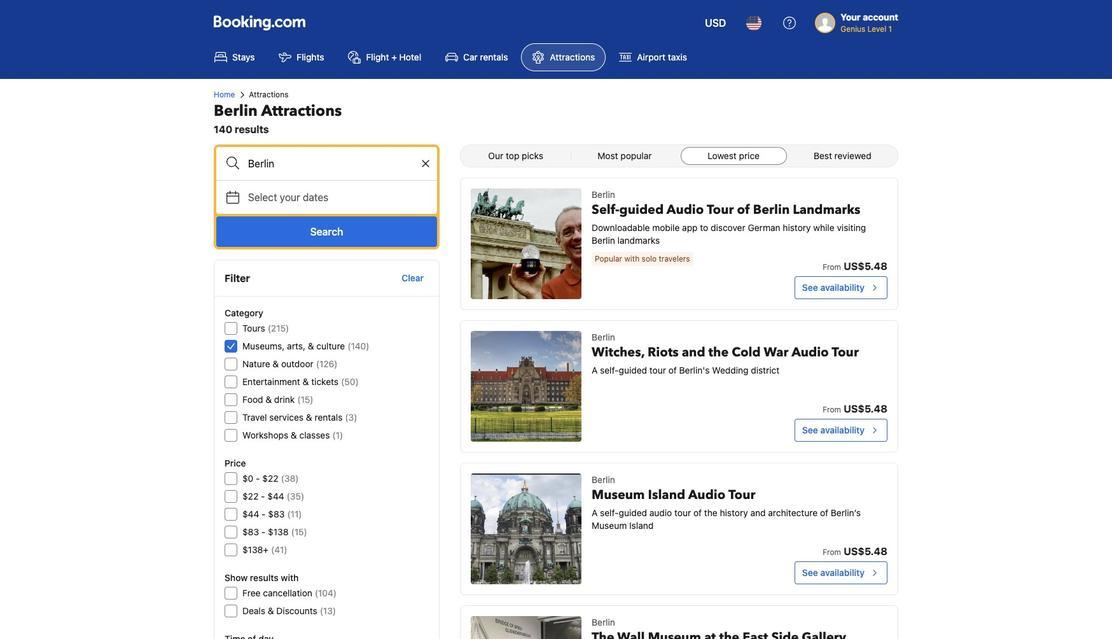 Task type: locate. For each thing, give the bounding box(es) containing it.
the
[[709, 344, 729, 361], [705, 507, 718, 518]]

a inside berlin witches, riots and the cold war audio tour a self-guided tour of berlin's wedding district
[[592, 365, 598, 376]]

see availability
[[803, 282, 865, 293], [803, 425, 865, 435], [803, 567, 865, 578]]

0 horizontal spatial with
[[281, 572, 299, 583]]

with up free cancellation (104)
[[281, 572, 299, 583]]

tour inside berlin self-guided audio tour of berlin landmarks downloadable mobile app to discover german history while visiting berlin landmarks
[[707, 201, 734, 218]]

(15) down the entertainment & tickets (50) at bottom left
[[298, 394, 314, 405]]

and
[[682, 344, 706, 361], [751, 507, 766, 518]]

flight + hotel
[[366, 52, 421, 62]]

(3)
[[345, 412, 357, 423]]

berlin inside berlin 'link'
[[592, 617, 616, 628]]

tour right audio
[[675, 507, 692, 518]]

$22 up $22 - $44 (35)
[[263, 473, 279, 484]]

1 vertical spatial see
[[803, 425, 819, 435]]

the up the wedding
[[709, 344, 729, 361]]

2 vertical spatial availability
[[821, 567, 865, 578]]

1 self- from the top
[[600, 365, 619, 376]]

- down $22 - $44 (35)
[[262, 509, 266, 519]]

our top picks
[[489, 150, 544, 161]]

0 vertical spatial audio
[[667, 201, 704, 218]]

results inside berlin attractions 140 results
[[235, 124, 269, 135]]

price
[[739, 150, 760, 161]]

berlin for berlin attractions 140 results
[[214, 101, 258, 122]]

(13)
[[320, 605, 336, 616]]

0 vertical spatial see availability
[[803, 282, 865, 293]]

services
[[270, 412, 304, 423]]

2 vertical spatial see
[[803, 567, 819, 578]]

2 vertical spatial attractions
[[261, 101, 342, 122]]

2 see availability from the top
[[803, 425, 865, 435]]

berlin
[[214, 101, 258, 122], [592, 189, 616, 200], [754, 201, 790, 218], [592, 235, 616, 246], [592, 332, 616, 342], [592, 474, 616, 485], [592, 617, 616, 628]]

wedding
[[713, 365, 749, 376]]

0 vertical spatial history
[[783, 222, 811, 233]]

$83
[[268, 509, 285, 519], [243, 526, 259, 537]]

$83 up the $83 - $138 (15)
[[268, 509, 285, 519]]

0 vertical spatial $22
[[263, 473, 279, 484]]

1 vertical spatial availability
[[821, 425, 865, 435]]

1 vertical spatial the
[[705, 507, 718, 518]]

(215)
[[268, 323, 289, 334]]

3 see from the top
[[803, 567, 819, 578]]

see for witches, riots and the cold war audio tour
[[803, 425, 819, 435]]

most
[[598, 150, 619, 161]]

0 vertical spatial a
[[592, 365, 598, 376]]

1 vertical spatial $22
[[243, 491, 259, 502]]

see availability for witches, riots and the cold war audio tour
[[803, 425, 865, 435]]

flights link
[[268, 43, 335, 71]]

3 availability from the top
[[821, 567, 865, 578]]

0 vertical spatial with
[[625, 254, 640, 264]]

lowest
[[708, 150, 737, 161]]

1 vertical spatial history
[[720, 507, 748, 518]]

& left drink at the bottom left of the page
[[266, 394, 272, 405]]

us$5.48
[[844, 260, 888, 272], [844, 403, 888, 414], [844, 546, 888, 557]]

guided up downloadable
[[620, 201, 664, 218]]

audio inside berlin self-guided audio tour of berlin landmarks downloadable mobile app to discover german history while visiting berlin landmarks
[[667, 201, 704, 218]]

1 horizontal spatial rentals
[[480, 52, 508, 62]]

1 vertical spatial tour
[[675, 507, 692, 518]]

tour inside berlin museum island audio tour a self-guided audio tour of the history and architecture of berlin's museum island
[[675, 507, 692, 518]]

2 from us$5.48 from the top
[[823, 403, 888, 414]]

audio inside berlin museum island audio tour a self-guided audio tour of the history and architecture of berlin's museum island
[[689, 486, 726, 504]]

(15) for food & drink (15)
[[298, 394, 314, 405]]

self-
[[600, 365, 619, 376], [600, 507, 619, 518]]

availability
[[821, 282, 865, 293], [821, 425, 865, 435], [821, 567, 865, 578]]

and left architecture
[[751, 507, 766, 518]]

landmarks
[[618, 235, 660, 246]]

0 vertical spatial availability
[[821, 282, 865, 293]]

self- down the witches,
[[600, 365, 619, 376]]

the wall museum at the east side gallery tickets image
[[471, 616, 582, 639]]

results right the 140
[[235, 124, 269, 135]]

(104)
[[315, 588, 337, 598]]

0 horizontal spatial tour
[[650, 365, 667, 376]]

the right audio
[[705, 507, 718, 518]]

1 horizontal spatial $83
[[268, 509, 285, 519]]

rentals right the car
[[480, 52, 508, 62]]

tour for museum island audio tour
[[729, 486, 756, 504]]

with
[[625, 254, 640, 264], [281, 572, 299, 583]]

airport taxis
[[637, 52, 688, 62]]

2 see from the top
[[803, 425, 819, 435]]

& up entertainment
[[273, 358, 279, 369]]

(41)
[[271, 544, 287, 555]]

0 horizontal spatial $83
[[243, 526, 259, 537]]

tour inside berlin museum island audio tour a self-guided audio tour of the history and architecture of berlin's museum island
[[729, 486, 756, 504]]

attractions link
[[522, 43, 606, 71]]

- left $138
[[262, 526, 266, 537]]

island up audio
[[648, 486, 686, 504]]

discounts
[[277, 605, 317, 616]]

1 vertical spatial $44
[[243, 509, 259, 519]]

and inside berlin museum island audio tour a self-guided audio tour of the history and architecture of berlin's museum island
[[751, 507, 766, 518]]

3 see availability from the top
[[803, 567, 865, 578]]

0 vertical spatial (15)
[[298, 394, 314, 405]]

0 vertical spatial us$5.48
[[844, 260, 888, 272]]

1 vertical spatial with
[[281, 572, 299, 583]]

2 us$5.48 from the top
[[844, 403, 888, 414]]

$44 down $22 - $44 (35)
[[243, 509, 259, 519]]

our
[[489, 150, 504, 161]]

3 us$5.48 from the top
[[844, 546, 888, 557]]

island
[[648, 486, 686, 504], [630, 520, 654, 531]]

audio inside berlin witches, riots and the cold war audio tour a self-guided tour of berlin's wedding district
[[792, 344, 829, 361]]

berlin's
[[831, 507, 861, 518]]

0 vertical spatial results
[[235, 124, 269, 135]]

history left architecture
[[720, 507, 748, 518]]

availability for witches, riots and the cold war audio tour
[[821, 425, 865, 435]]

& down travel services & rentals (3)
[[291, 430, 297, 441]]

show results with
[[225, 572, 299, 583]]

& left tickets
[[303, 376, 309, 387]]

riots
[[648, 344, 679, 361]]

history inside berlin museum island audio tour a self-guided audio tour of the history and architecture of berlin's museum island
[[720, 507, 748, 518]]

(35)
[[287, 491, 304, 502]]

0 vertical spatial $44
[[268, 491, 284, 502]]

3 from us$5.48 from the top
[[823, 546, 888, 557]]

& right arts,
[[308, 341, 314, 351]]

& right deals
[[268, 605, 274, 616]]

2 a from the top
[[592, 507, 598, 518]]

2 from from the top
[[823, 405, 842, 414]]

flights
[[297, 52, 324, 62]]

top
[[506, 150, 520, 161]]

landmarks
[[793, 201, 861, 218]]

berlin self-guided audio tour of berlin landmarks downloadable mobile app to discover german history while visiting berlin landmarks
[[592, 189, 867, 246]]

see for museum island audio tour
[[803, 567, 819, 578]]

2 vertical spatial see availability
[[803, 567, 865, 578]]

0 vertical spatial guided
[[620, 201, 664, 218]]

- for $44
[[262, 509, 266, 519]]

1 horizontal spatial and
[[751, 507, 766, 518]]

0 vertical spatial from us$5.48
[[823, 260, 888, 272]]

2 vertical spatial audio
[[689, 486, 726, 504]]

1 horizontal spatial $22
[[263, 473, 279, 484]]

1 vertical spatial self-
[[600, 507, 619, 518]]

arts,
[[287, 341, 306, 351]]

from us$5.48 for museum island audio tour
[[823, 546, 888, 557]]

clear
[[402, 272, 424, 283]]

filter
[[225, 272, 250, 284]]

us$5.48 for witches, riots and the cold war audio tour
[[844, 403, 888, 414]]

level
[[868, 24, 887, 34]]

clear button
[[397, 267, 429, 290]]

results
[[235, 124, 269, 135], [250, 572, 279, 583]]

1 vertical spatial rentals
[[315, 412, 343, 423]]

1 vertical spatial and
[[751, 507, 766, 518]]

rentals up the (1)
[[315, 412, 343, 423]]

popular with solo travelers
[[595, 254, 690, 264]]

0 vertical spatial self-
[[600, 365, 619, 376]]

2 vertical spatial us$5.48
[[844, 546, 888, 557]]

berlin inside berlin witches, riots and the cold war audio tour a self-guided tour of berlin's wedding district
[[592, 332, 616, 342]]

$83 up "$138+" at bottom
[[243, 526, 259, 537]]

1 museum from the top
[[592, 486, 645, 504]]

museum island audio tour image
[[471, 474, 582, 584]]

guided inside berlin witches, riots and the cold war audio tour a self-guided tour of berlin's wedding district
[[619, 365, 647, 376]]

berlin link
[[460, 605, 899, 639]]

0 vertical spatial $83
[[268, 509, 285, 519]]

2 vertical spatial from us$5.48
[[823, 546, 888, 557]]

$22
[[263, 473, 279, 484], [243, 491, 259, 502]]

tour for self-guided audio tour of berlin landmarks
[[707, 201, 734, 218]]

$44 up $44 - $83 (11)
[[268, 491, 284, 502]]

2 availability from the top
[[821, 425, 865, 435]]

- down $0 - $22 (38)
[[261, 491, 265, 502]]

1 vertical spatial from
[[823, 405, 842, 414]]

of down 'riots'
[[669, 365, 677, 376]]

$22 - $44 (35)
[[243, 491, 304, 502]]

rentals
[[480, 52, 508, 62], [315, 412, 343, 423]]

self- left audio
[[600, 507, 619, 518]]

history inside berlin self-guided audio tour of berlin landmarks downloadable mobile app to discover german history while visiting berlin landmarks
[[783, 222, 811, 233]]

&
[[308, 341, 314, 351], [273, 358, 279, 369], [303, 376, 309, 387], [266, 394, 272, 405], [306, 412, 312, 423], [291, 430, 297, 441], [268, 605, 274, 616]]

1 see availability from the top
[[803, 282, 865, 293]]

1 vertical spatial attractions
[[249, 90, 289, 99]]

self-
[[592, 201, 620, 218]]

1 vertical spatial results
[[250, 572, 279, 583]]

of
[[737, 201, 750, 218], [669, 365, 677, 376], [694, 507, 702, 518], [821, 507, 829, 518]]

history
[[783, 222, 811, 233], [720, 507, 748, 518]]

1 horizontal spatial tour
[[675, 507, 692, 518]]

0 vertical spatial and
[[682, 344, 706, 361]]

& for workshops & classes
[[291, 430, 297, 441]]

1 vertical spatial from us$5.48
[[823, 403, 888, 414]]

1 vertical spatial us$5.48
[[844, 403, 888, 414]]

your
[[280, 192, 300, 203]]

2 vertical spatial from
[[823, 547, 842, 557]]

0 vertical spatial tour
[[650, 365, 667, 376]]

1 vertical spatial (15)
[[291, 526, 307, 537]]

witches, riots and the cold war audio tour image
[[471, 331, 582, 442]]

results up free
[[250, 572, 279, 583]]

1 us$5.48 from the top
[[844, 260, 888, 272]]

island down audio
[[630, 520, 654, 531]]

2 vertical spatial guided
[[619, 507, 647, 518]]

& for entertainment & tickets
[[303, 376, 309, 387]]

1 horizontal spatial history
[[783, 222, 811, 233]]

a
[[592, 365, 598, 376], [592, 507, 598, 518]]

and up berlin's
[[682, 344, 706, 361]]

2 self- from the top
[[600, 507, 619, 518]]

0 vertical spatial the
[[709, 344, 729, 361]]

show
[[225, 572, 248, 583]]

$83 - $138 (15)
[[243, 526, 307, 537]]

history left while
[[783, 222, 811, 233]]

guided down the witches,
[[619, 365, 647, 376]]

1 vertical spatial $83
[[243, 526, 259, 537]]

berlin inside berlin attractions 140 results
[[214, 101, 258, 122]]

(15)
[[298, 394, 314, 405], [291, 526, 307, 537]]

0 vertical spatial see
[[803, 282, 819, 293]]

1 vertical spatial a
[[592, 507, 598, 518]]

1 vertical spatial audio
[[792, 344, 829, 361]]

of up discover
[[737, 201, 750, 218]]

nature & outdoor (126)
[[243, 358, 338, 369]]

workshops & classes (1)
[[243, 430, 343, 441]]

1 vertical spatial museum
[[592, 520, 627, 531]]

witches,
[[592, 344, 645, 361]]

travel services & rentals (3)
[[243, 412, 357, 423]]

1 vertical spatial tour
[[832, 344, 859, 361]]

with left solo
[[625, 254, 640, 264]]

0 vertical spatial attractions
[[550, 52, 595, 62]]

2 vertical spatial tour
[[729, 486, 756, 504]]

self- inside berlin museum island audio tour a self-guided audio tour of the history and architecture of berlin's museum island
[[600, 507, 619, 518]]

0 vertical spatial museum
[[592, 486, 645, 504]]

berlin inside berlin museum island audio tour a self-guided audio tour of the history and architecture of berlin's museum island
[[592, 474, 616, 485]]

0 vertical spatial rentals
[[480, 52, 508, 62]]

berlin for berlin self-guided audio tour of berlin landmarks downloadable mobile app to discover german history while visiting berlin landmarks
[[592, 189, 616, 200]]

1 horizontal spatial with
[[625, 254, 640, 264]]

tickets
[[311, 376, 339, 387]]

guided inside berlin self-guided audio tour of berlin landmarks downloadable mobile app to discover german history while visiting berlin landmarks
[[620, 201, 664, 218]]

tour down 'riots'
[[650, 365, 667, 376]]

museums, arts, & culture (140)
[[243, 341, 370, 351]]

-
[[256, 473, 260, 484], [261, 491, 265, 502], [262, 509, 266, 519], [262, 526, 266, 537]]

0 vertical spatial from
[[823, 262, 842, 272]]

a inside berlin museum island audio tour a self-guided audio tour of the history and architecture of berlin's museum island
[[592, 507, 598, 518]]

0 horizontal spatial history
[[720, 507, 748, 518]]

$22 down the $0
[[243, 491, 259, 502]]

0 horizontal spatial and
[[682, 344, 706, 361]]

deals
[[243, 605, 265, 616]]

see availability for museum island audio tour
[[803, 567, 865, 578]]

- right the $0
[[256, 473, 260, 484]]

audio for museum island audio tour
[[689, 486, 726, 504]]

1 vertical spatial guided
[[619, 365, 647, 376]]

culture
[[317, 341, 345, 351]]

0 horizontal spatial rentals
[[315, 412, 343, 423]]

price
[[225, 458, 246, 469]]

(15) down '(11)' on the left bottom of page
[[291, 526, 307, 537]]

of left berlin's
[[821, 507, 829, 518]]

guided left audio
[[619, 507, 647, 518]]

0 vertical spatial tour
[[707, 201, 734, 218]]

(15) for $83 - $138 (15)
[[291, 526, 307, 537]]

1 a from the top
[[592, 365, 598, 376]]

3 from from the top
[[823, 547, 842, 557]]

1
[[889, 24, 893, 34]]

self- inside berlin witches, riots and the cold war audio tour a self-guided tour of berlin's wedding district
[[600, 365, 619, 376]]

tour
[[650, 365, 667, 376], [675, 507, 692, 518]]

1 vertical spatial see availability
[[803, 425, 865, 435]]



Task type: vqa. For each thing, say whether or not it's contained in the screenshot.


Task type: describe. For each thing, give the bounding box(es) containing it.
travelers
[[659, 254, 690, 264]]

popular
[[621, 150, 652, 161]]

app
[[683, 222, 698, 233]]

deals & discounts (13)
[[243, 605, 336, 616]]

availability for museum island audio tour
[[821, 567, 865, 578]]

genius
[[841, 24, 866, 34]]

museums,
[[243, 341, 285, 351]]

of right audio
[[694, 507, 702, 518]]

of inside berlin self-guided audio tour of berlin landmarks downloadable mobile app to discover german history while visiting berlin landmarks
[[737, 201, 750, 218]]

usd button
[[698, 8, 734, 38]]

0 horizontal spatial $22
[[243, 491, 259, 502]]

best
[[814, 150, 833, 161]]

select
[[248, 192, 277, 203]]

from for witches, riots and the cold war audio tour
[[823, 405, 842, 414]]

berlin for berlin witches, riots and the cold war audio tour a self-guided tour of berlin's wedding district
[[592, 332, 616, 342]]

food
[[243, 394, 263, 405]]

tours
[[243, 323, 265, 334]]

tour inside berlin witches, riots and the cold war audio tour a self-guided tour of berlin's wedding district
[[832, 344, 859, 361]]

car rentals link
[[435, 43, 519, 71]]

search
[[310, 226, 343, 237]]

(38)
[[281, 473, 299, 484]]

of inside berlin witches, riots and the cold war audio tour a self-guided tour of berlin's wedding district
[[669, 365, 677, 376]]

(1)
[[333, 430, 343, 441]]

free
[[243, 588, 261, 598]]

downloadable
[[592, 222, 650, 233]]

entertainment
[[243, 376, 300, 387]]

entertainment & tickets (50)
[[243, 376, 359, 387]]

popular
[[595, 254, 623, 264]]

berlin's
[[680, 365, 710, 376]]

car
[[464, 52, 478, 62]]

travel
[[243, 412, 267, 423]]

(50)
[[341, 376, 359, 387]]

$0 - $22 (38)
[[243, 473, 299, 484]]

architecture
[[769, 507, 818, 518]]

best reviewed
[[814, 150, 872, 161]]

tours (215)
[[243, 323, 289, 334]]

food & drink (15)
[[243, 394, 314, 405]]

visiting
[[837, 222, 867, 233]]

1 see from the top
[[803, 282, 819, 293]]

outdoor
[[281, 358, 314, 369]]

flight + hotel link
[[338, 43, 432, 71]]

and inside berlin witches, riots and the cold war audio tour a self-guided tour of berlin's wedding district
[[682, 344, 706, 361]]

reviewed
[[835, 150, 872, 161]]

guided inside berlin museum island audio tour a self-guided audio tour of the history and architecture of berlin's museum island
[[619, 507, 647, 518]]

$138+
[[243, 544, 269, 555]]

to
[[700, 222, 709, 233]]

cold
[[732, 344, 761, 361]]

(140)
[[348, 341, 370, 351]]

car rentals
[[464, 52, 508, 62]]

- for $0
[[256, 473, 260, 484]]

Where are you going? search field
[[216, 147, 437, 180]]

self-guided audio tour of berlin landmarks image
[[471, 188, 582, 299]]

rentals inside 'car rentals' link
[[480, 52, 508, 62]]

$138+ (41)
[[243, 544, 287, 555]]

mobile
[[653, 222, 680, 233]]

german
[[748, 222, 781, 233]]

usd
[[705, 17, 727, 29]]

the inside berlin witches, riots and the cold war audio tour a self-guided tour of berlin's wedding district
[[709, 344, 729, 361]]

1 from from the top
[[823, 262, 842, 272]]

from us$5.48 for witches, riots and the cold war audio tour
[[823, 403, 888, 414]]

your account menu your account genius level 1 element
[[816, 6, 904, 35]]

attractions inside berlin attractions 140 results
[[261, 101, 342, 122]]

stays
[[232, 52, 255, 62]]

(126)
[[316, 358, 338, 369]]

airport taxis link
[[609, 43, 698, 71]]

search button
[[216, 216, 437, 247]]

140
[[214, 124, 232, 135]]

$0
[[243, 473, 254, 484]]

hotel
[[400, 52, 421, 62]]

1 horizontal spatial $44
[[268, 491, 284, 502]]

classes
[[300, 430, 330, 441]]

$138
[[268, 526, 289, 537]]

booking.com image
[[214, 15, 306, 31]]

audio
[[650, 507, 672, 518]]

2 museum from the top
[[592, 520, 627, 531]]

while
[[814, 222, 835, 233]]

audio for self-guided audio tour of berlin landmarks
[[667, 201, 704, 218]]

solo
[[642, 254, 657, 264]]

0 vertical spatial island
[[648, 486, 686, 504]]

select your dates
[[248, 192, 329, 203]]

the inside berlin museum island audio tour a self-guided audio tour of the history and architecture of berlin's museum island
[[705, 507, 718, 518]]

+
[[392, 52, 397, 62]]

(11)
[[287, 509, 302, 519]]

berlin museum island audio tour a self-guided audio tour of the history and architecture of berlin's museum island
[[592, 474, 861, 531]]

& for food & drink
[[266, 394, 272, 405]]

berlin for berlin
[[592, 617, 616, 628]]

cancellation
[[263, 588, 312, 598]]

berlin for berlin museum island audio tour a self-guided audio tour of the history and architecture of berlin's museum island
[[592, 474, 616, 485]]

your
[[841, 11, 861, 22]]

district
[[751, 365, 780, 376]]

stays link
[[204, 43, 266, 71]]

- for $83
[[262, 526, 266, 537]]

1 availability from the top
[[821, 282, 865, 293]]

picks
[[522, 150, 544, 161]]

airport
[[637, 52, 666, 62]]

tour inside berlin witches, riots and the cold war audio tour a self-guided tour of berlin's wedding district
[[650, 365, 667, 376]]

us$5.48 for museum island audio tour
[[844, 546, 888, 557]]

& for nature & outdoor
[[273, 358, 279, 369]]

- for $22
[[261, 491, 265, 502]]

1 from us$5.48 from the top
[[823, 260, 888, 272]]

& up classes
[[306, 412, 312, 423]]

war
[[764, 344, 789, 361]]

1 vertical spatial island
[[630, 520, 654, 531]]

free cancellation (104)
[[243, 588, 337, 598]]

home link
[[214, 89, 235, 101]]

berlin witches, riots and the cold war audio tour a self-guided tour of berlin's wedding district
[[592, 332, 859, 376]]

dates
[[303, 192, 329, 203]]

attractions inside attractions link
[[550, 52, 595, 62]]

& for deals & discounts
[[268, 605, 274, 616]]

from for museum island audio tour
[[823, 547, 842, 557]]

$44 - $83 (11)
[[243, 509, 302, 519]]

0 horizontal spatial $44
[[243, 509, 259, 519]]

home
[[214, 90, 235, 99]]

lowest price
[[708, 150, 760, 161]]

account
[[863, 11, 899, 22]]



